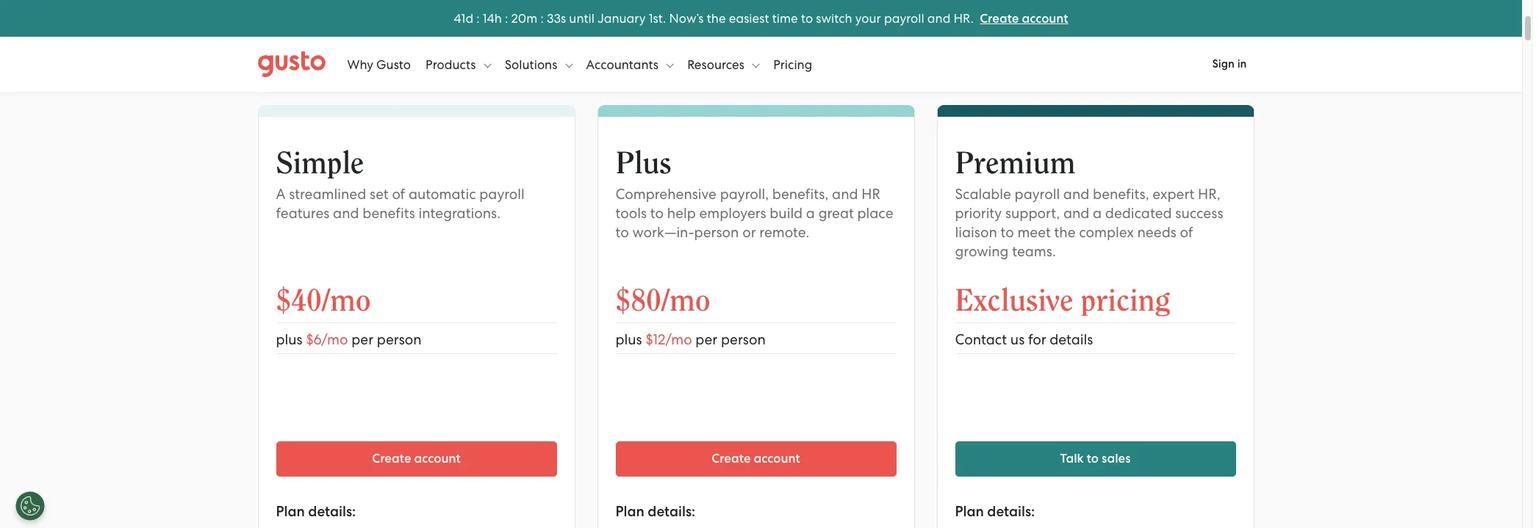 Task type: locate. For each thing, give the bounding box(es) containing it.
1 horizontal spatial plus
[[616, 331, 642, 348]]

plan details: for exclusive pricing
[[955, 503, 1035, 520]]

2 horizontal spatial plan
[[955, 503, 984, 520]]

1 plan details: from the left
[[276, 503, 356, 520]]

0 horizontal spatial needs
[[784, 24, 823, 40]]

0 horizontal spatial until
[[569, 11, 595, 25]]

the inside 4 1 d : 1 4 h : 2 0 m : 3 3 s until january 1st. now's the easiest time to switch your payroll and hr. create account
[[707, 11, 726, 25]]

payroll, inside plus comprehensive payroll, benefits, and hr tools to help employers build a great place to work—in-person or remote.
[[720, 186, 769, 203]]

and
[[927, 11, 951, 25], [607, 24, 633, 40], [832, 186, 858, 203], [1063, 186, 1090, 203], [333, 205, 359, 222], [1063, 205, 1090, 222]]

2
[[511, 11, 518, 25]]

success
[[1176, 205, 1223, 222]]

the
[[707, 11, 726, 25], [470, 24, 491, 40], [1010, 24, 1031, 40], [1054, 224, 1076, 241]]

time down the m :
[[525, 43, 554, 60]]

1 horizontal spatial payroll
[[884, 11, 924, 25]]

h :
[[494, 11, 508, 25]]

1 horizontal spatial of
[[1180, 224, 1193, 241]]

until right cent
[[790, 43, 819, 60]]

0 vertical spatial in
[[846, 24, 858, 40]]

0 vertical spatial hr
[[636, 24, 655, 40]]

0 horizontal spatial account
[[414, 451, 461, 467]]

0 horizontal spatial in
[[846, 24, 858, 40]]

1 horizontal spatial easiest
[[1034, 24, 1080, 40]]

2 horizontal spatial create
[[980, 11, 1019, 26]]

1 vertical spatial hr
[[862, 186, 880, 203]]

plus
[[276, 331, 303, 348], [616, 331, 642, 348]]

payroll, inside get the payroll, benefits, and hr tools your business needs all in one place. plus, now is the easiest time to switch. and you won't pay a cent until you're ready to run payroll.
[[495, 24, 544, 40]]

teams.
[[1012, 243, 1056, 260]]

3 left s
[[547, 11, 554, 25]]

your right switch
[[855, 11, 881, 25]]

1 vertical spatial tools
[[616, 205, 647, 222]]

0 vertical spatial of
[[392, 186, 405, 203]]

2 horizontal spatial plan details:
[[955, 503, 1035, 520]]

gusto
[[376, 57, 411, 72]]

business
[[726, 24, 781, 40]]

create for $40/mo
[[372, 451, 411, 467]]

1 horizontal spatial plan details:
[[616, 503, 695, 520]]

0 vertical spatial needs
[[784, 24, 823, 40]]

payroll.
[[948, 43, 997, 60]]

main element
[[258, 42, 1265, 86]]

simple
[[276, 148, 364, 179]]

0 horizontal spatial per
[[352, 331, 373, 348]]

1 create account from the left
[[372, 451, 461, 467]]

to left switch.
[[557, 43, 571, 60]]

account
[[1022, 11, 1068, 26], [414, 451, 461, 467], [754, 451, 800, 467]]

january
[[598, 11, 646, 25]]

easiest up pay
[[729, 11, 769, 25]]

until
[[569, 11, 595, 25], [790, 43, 819, 60]]

2 horizontal spatial a
[[1093, 205, 1102, 222]]

talk
[[1060, 451, 1084, 467]]

of down success
[[1180, 224, 1193, 241]]

0 horizontal spatial tools
[[616, 205, 647, 222]]

the left h :
[[470, 24, 491, 40]]

1 vertical spatial until
[[790, 43, 819, 60]]

3 plan from the left
[[955, 503, 984, 520]]

payroll, up the solutions
[[495, 24, 544, 40]]

plus left $6/mo
[[276, 331, 303, 348]]

person for $40/mo
[[377, 331, 422, 348]]

place
[[857, 205, 893, 222]]

a right 'build'
[[806, 205, 815, 222]]

plan details: for $80/mo
[[616, 503, 695, 520]]

1 horizontal spatial benefits,
[[772, 186, 829, 203]]

easiest inside get the payroll, benefits, and hr tools your business needs all in one place. plus, now is the easiest time to switch. and you won't pay a cent until you're ready to run payroll.
[[1034, 24, 1080, 40]]

0 horizontal spatial your
[[693, 24, 722, 40]]

exclusive pricing
[[955, 286, 1170, 317]]

sign
[[1212, 57, 1235, 71]]

per
[[352, 331, 373, 348], [696, 331, 718, 348]]

talk to sales link
[[955, 442, 1236, 477]]

get
[[443, 24, 467, 40]]

1 plan from the left
[[276, 503, 305, 520]]

1 3 from the left
[[547, 11, 554, 25]]

2 plus from the left
[[616, 331, 642, 348]]

hr inside get the payroll, benefits, and hr tools your business needs all in one place. plus, now is the easiest time to switch. and you won't pay a cent until you're ready to run payroll.
[[636, 24, 655, 40]]

0 horizontal spatial payroll
[[479, 186, 525, 203]]

needs inside premium scalable payroll and benefits, expert hr, priority support, and a dedicated success liaison to meet the complex needs of growing teams.
[[1137, 224, 1177, 241]]

a down business
[[747, 43, 755, 60]]

1 horizontal spatial create
[[712, 451, 751, 467]]

until right s
[[569, 11, 595, 25]]

1 left h :
[[461, 11, 466, 25]]

is
[[997, 24, 1006, 40]]

products
[[426, 57, 479, 72]]

0 horizontal spatial plan details:
[[276, 503, 356, 520]]

now's
[[669, 11, 704, 25]]

1 horizontal spatial in
[[1238, 57, 1247, 71]]

details: for exclusive pricing
[[987, 503, 1035, 520]]

hr.
[[954, 11, 974, 25]]

details: for $80/mo
[[648, 503, 695, 520]]

2 create account from the left
[[712, 451, 800, 467]]

0
[[518, 11, 526, 25]]

2 details: from the left
[[648, 503, 695, 520]]

in
[[846, 24, 858, 40], [1238, 57, 1247, 71]]

2 1 from the left
[[483, 11, 487, 25]]

create for $80/mo
[[712, 451, 751, 467]]

create account link for $80/mo
[[616, 442, 896, 477]]

and inside get the payroll, benefits, and hr tools your business needs all in one place. plus, now is the easiest time to switch. and you won't pay a cent until you're ready to run payroll.
[[607, 24, 633, 40]]

1 horizontal spatial 4
[[487, 11, 494, 25]]

create account for $40/mo
[[372, 451, 461, 467]]

create
[[980, 11, 1019, 26], [372, 451, 411, 467], [712, 451, 751, 467]]

1 details: from the left
[[308, 503, 356, 520]]

needs down dedicated
[[1137, 224, 1177, 241]]

person
[[694, 224, 739, 241], [377, 331, 422, 348], [721, 331, 766, 348]]

easiest
[[729, 11, 769, 25], [1034, 24, 1080, 40]]

won't
[[679, 43, 715, 60]]

1 vertical spatial time
[[525, 43, 554, 60]]

2 4 from the left
[[487, 11, 494, 25]]

4 right d :
[[487, 11, 494, 25]]

plan
[[276, 503, 305, 520], [616, 503, 644, 520], [955, 503, 984, 520]]

3 plan details: from the left
[[955, 503, 1035, 520]]

$80/mo
[[616, 286, 710, 317]]

in right all
[[846, 24, 858, 40]]

0 horizontal spatial 4
[[454, 11, 461, 25]]

liaison
[[955, 224, 997, 241]]

to left meet
[[1001, 224, 1014, 241]]

3 details: from the left
[[987, 503, 1035, 520]]

2 horizontal spatial payroll
[[1015, 186, 1060, 203]]

$6/mo
[[306, 331, 348, 348]]

payroll up ready
[[884, 11, 924, 25]]

per for $40/mo
[[352, 331, 373, 348]]

needs
[[784, 24, 823, 40], [1137, 224, 1177, 241]]

accountants button
[[586, 42, 674, 86]]

0 vertical spatial tools
[[659, 24, 690, 40]]

4 1 d : 1 4 h : 2 0 m : 3 3 s until january 1st. now's the easiest time to switch your payroll and hr. create account
[[454, 11, 1068, 26]]

resources
[[687, 57, 748, 72]]

pay
[[718, 43, 743, 60]]

tools inside get the payroll, benefits, and hr tools your business needs all in one place. plus, now is the easiest time to switch. and you won't pay a cent until you're ready to run payroll.
[[659, 24, 690, 40]]

needs left all
[[784, 24, 823, 40]]

payroll
[[884, 11, 924, 25], [479, 186, 525, 203], [1015, 186, 1060, 203]]

0 horizontal spatial 1
[[461, 11, 466, 25]]

in inside get the payroll, benefits, and hr tools your business needs all in one place. plus, now is the easiest time to switch. and you won't pay a cent until you're ready to run payroll.
[[846, 24, 858, 40]]

1
[[461, 11, 466, 25], [483, 11, 487, 25]]

1 vertical spatial in
[[1238, 57, 1247, 71]]

to left switch
[[801, 11, 813, 25]]

3
[[547, 11, 554, 25], [554, 11, 561, 25]]

payroll inside premium scalable payroll and benefits, expert hr, priority support, and a dedicated success liaison to meet the complex needs of growing teams.
[[1015, 186, 1060, 203]]

create account
[[372, 451, 461, 467], [712, 451, 800, 467]]

plus,
[[933, 24, 962, 40]]

plus left $12/mo
[[616, 331, 642, 348]]

a up complex
[[1093, 205, 1102, 222]]

2 3 from the left
[[554, 11, 561, 25]]

build
[[770, 205, 803, 222]]

1 vertical spatial needs
[[1137, 224, 1177, 241]]

1 vertical spatial payroll,
[[720, 186, 769, 203]]

a inside get the payroll, benefits, and hr tools your business needs all in one place. plus, now is the easiest time to switch. and you won't pay a cent until you're ready to run payroll.
[[747, 43, 755, 60]]

tools up you
[[659, 24, 690, 40]]

0 horizontal spatial benefits,
[[547, 24, 603, 40]]

a
[[747, 43, 755, 60], [806, 205, 815, 222], [1093, 205, 1102, 222]]

work—in-
[[632, 224, 694, 241]]

payroll, for plus
[[720, 186, 769, 203]]

to inside 4 1 d : 1 4 h : 2 0 m : 3 3 s until january 1st. now's the easiest time to switch your payroll and hr. create account
[[801, 11, 813, 25]]

benefits, up dedicated
[[1093, 186, 1149, 203]]

0 horizontal spatial payroll,
[[495, 24, 544, 40]]

tools up work—in-
[[616, 205, 647, 222]]

the inside premium scalable payroll and benefits, expert hr, priority support, and a dedicated success liaison to meet the complex needs of growing teams.
[[1054, 224, 1076, 241]]

hr
[[636, 24, 655, 40], [862, 186, 880, 203]]

1 horizontal spatial time
[[772, 11, 798, 25]]

0 horizontal spatial hr
[[636, 24, 655, 40]]

benefits, up switch.
[[547, 24, 603, 40]]

0 horizontal spatial a
[[747, 43, 755, 60]]

hr up and
[[636, 24, 655, 40]]

1 horizontal spatial your
[[855, 11, 881, 25]]

tools for plus
[[616, 205, 647, 222]]

of right set
[[392, 186, 405, 203]]

0 horizontal spatial of
[[392, 186, 405, 203]]

your inside 4 1 d : 1 4 h : 2 0 m : 3 3 s until january 1st. now's the easiest time to switch your payroll and hr. create account
[[855, 11, 881, 25]]

0 horizontal spatial easiest
[[729, 11, 769, 25]]

0 horizontal spatial plan
[[276, 503, 305, 520]]

1 plus from the left
[[276, 331, 303, 348]]

hr for get
[[636, 24, 655, 40]]

comprehensive
[[616, 186, 717, 203]]

1 horizontal spatial per
[[696, 331, 718, 348]]

0 horizontal spatial create account link
[[276, 442, 557, 477]]

tools inside plus comprehensive payroll, benefits, and hr tools to help employers build a great place to work—in-person or remote.
[[616, 205, 647, 222]]

create account link
[[980, 11, 1068, 26], [276, 442, 557, 477], [616, 442, 896, 477]]

easiest right is
[[1034, 24, 1080, 40]]

1 horizontal spatial 1
[[483, 11, 487, 25]]

0 vertical spatial time
[[772, 11, 798, 25]]

payroll, up employers
[[720, 186, 769, 203]]

plus comprehensive payroll, benefits, and hr tools to help employers build a great place to work—in-person or remote.
[[616, 148, 893, 241]]

hr inside plus comprehensive payroll, benefits, and hr tools to help employers build a great place to work—in-person or remote.
[[862, 186, 880, 203]]

plus $6/mo per person
[[276, 331, 422, 348]]

and inside 4 1 d : 1 4 h : 2 0 m : 3 3 s until january 1st. now's the easiest time to switch your payroll and hr. create account
[[927, 11, 951, 25]]

1 horizontal spatial create account link
[[616, 442, 896, 477]]

1 horizontal spatial a
[[806, 205, 815, 222]]

0 horizontal spatial time
[[525, 43, 554, 60]]

d :
[[466, 11, 480, 25]]

2 plan from the left
[[616, 503, 644, 520]]

payroll,
[[495, 24, 544, 40], [720, 186, 769, 203]]

1 horizontal spatial account
[[754, 451, 800, 467]]

1 horizontal spatial until
[[790, 43, 819, 60]]

2 horizontal spatial create account link
[[980, 11, 1068, 26]]

benefits, inside plus comprehensive payroll, benefits, and hr tools to help employers build a great place to work—in-person or remote.
[[772, 186, 829, 203]]

help
[[667, 205, 696, 222]]

0 vertical spatial until
[[569, 11, 595, 25]]

details: for $40/mo
[[308, 503, 356, 520]]

benefits, up 'build'
[[772, 186, 829, 203]]

3 right the m :
[[554, 11, 561, 25]]

expert
[[1153, 186, 1195, 203]]

benefits,
[[547, 24, 603, 40], [772, 186, 829, 203], [1093, 186, 1149, 203]]

1 per from the left
[[352, 331, 373, 348]]

2 per from the left
[[696, 331, 718, 348]]

1 horizontal spatial create account
[[712, 451, 800, 467]]

plan details:
[[276, 503, 356, 520], [616, 503, 695, 520], [955, 503, 1035, 520]]

create account link for $40/mo
[[276, 442, 557, 477]]

the right meet
[[1054, 224, 1076, 241]]

plan for exclusive pricing
[[955, 503, 984, 520]]

switch.
[[574, 43, 619, 60]]

0 horizontal spatial create
[[372, 451, 411, 467]]

2 horizontal spatial details:
[[987, 503, 1035, 520]]

payroll up integrations.
[[479, 186, 525, 203]]

the right now's
[[707, 11, 726, 25]]

you're
[[822, 43, 862, 60]]

payroll up support,
[[1015, 186, 1060, 203]]

1 horizontal spatial payroll,
[[720, 186, 769, 203]]

switch
[[816, 11, 852, 25]]

place.
[[890, 24, 929, 40]]

benefits, for plus
[[772, 186, 829, 203]]

0 vertical spatial payroll,
[[495, 24, 544, 40]]

pricing
[[1081, 286, 1170, 317]]

1 horizontal spatial needs
[[1137, 224, 1177, 241]]

and inside plus comprehensive payroll, benefits, and hr tools to help employers build a great place to work—in-person or remote.
[[832, 186, 858, 203]]

per right $6/mo
[[352, 331, 373, 348]]

a
[[276, 186, 285, 203]]

2 horizontal spatial benefits,
[[1093, 186, 1149, 203]]

solutions button
[[505, 42, 573, 86]]

why gusto link
[[347, 42, 411, 86]]

simple a streamlined set of automatic payroll features and benefits integrations.
[[276, 148, 525, 222]]

1 horizontal spatial tools
[[659, 24, 690, 40]]

support,
[[1005, 205, 1060, 222]]

1 vertical spatial of
[[1180, 224, 1193, 241]]

priority
[[955, 205, 1002, 222]]

online payroll services, hr, and benefits | gusto image
[[258, 51, 325, 78]]

per right $12/mo
[[696, 331, 718, 348]]

0 horizontal spatial details:
[[308, 503, 356, 520]]

of inside premium scalable payroll and benefits, expert hr, priority support, and a dedicated success liaison to meet the complex needs of growing teams.
[[1180, 224, 1193, 241]]

in right sign
[[1238, 57, 1247, 71]]

$12/mo
[[646, 331, 692, 348]]

hr up the place
[[862, 186, 880, 203]]

1 right d :
[[483, 11, 487, 25]]

1 horizontal spatial plan
[[616, 503, 644, 520]]

1 horizontal spatial hr
[[862, 186, 880, 203]]

m :
[[526, 11, 544, 25]]

benefits, inside get the payroll, benefits, and hr tools your business needs all in one place. plus, now is the easiest time to switch. and you won't pay a cent until you're ready to run payroll.
[[547, 24, 603, 40]]

0 horizontal spatial plus
[[276, 331, 303, 348]]

your up won't
[[693, 24, 722, 40]]

0 horizontal spatial create account
[[372, 451, 461, 467]]

1 4 from the left
[[454, 11, 461, 25]]

time up cent
[[772, 11, 798, 25]]

2 plan details: from the left
[[616, 503, 695, 520]]

4 left d :
[[454, 11, 461, 25]]

person for $80/mo
[[721, 331, 766, 348]]

plan details: for $40/mo
[[276, 503, 356, 520]]

1 horizontal spatial details:
[[648, 503, 695, 520]]



Task type: describe. For each thing, give the bounding box(es) containing it.
set
[[370, 186, 389, 203]]

for
[[1028, 331, 1046, 348]]

why
[[347, 57, 373, 72]]

1st.
[[649, 11, 666, 25]]

great
[[819, 205, 854, 222]]

sign in link
[[1195, 48, 1265, 81]]

2 horizontal spatial account
[[1022, 11, 1068, 26]]

solutions
[[505, 57, 560, 72]]

time inside 4 1 d : 1 4 h : 2 0 m : 3 3 s until january 1st. now's the easiest time to switch your payroll and hr. create account
[[772, 11, 798, 25]]

to right talk
[[1087, 451, 1099, 467]]

products button
[[426, 42, 491, 86]]

create account for $80/mo
[[712, 451, 800, 467]]

premium scalable payroll and benefits, expert hr, priority support, and a dedicated success liaison to meet the complex needs of growing teams.
[[955, 148, 1223, 260]]

payroll inside 4 1 d : 1 4 h : 2 0 m : 3 3 s until january 1st. now's the easiest time to switch your payroll and hr. create account
[[884, 11, 924, 25]]

plus $12/mo per person
[[616, 331, 766, 348]]

s
[[561, 11, 566, 25]]

dedicated
[[1105, 205, 1172, 222]]

meet
[[1018, 224, 1051, 241]]

plus
[[616, 148, 671, 179]]

$40/mo
[[276, 286, 371, 317]]

until inside 4 1 d : 1 4 h : 2 0 m : 3 3 s until january 1st. now's the easiest time to switch your payroll and hr. create account
[[569, 11, 595, 25]]

tools for get
[[659, 24, 690, 40]]

automatic
[[409, 186, 476, 203]]

cent
[[759, 43, 787, 60]]

accountants
[[586, 57, 662, 72]]

pricing link
[[773, 42, 812, 86]]

of inside simple a streamlined set of automatic payroll features and benefits integrations.
[[392, 186, 405, 203]]

account for $40/mo
[[414, 451, 461, 467]]

growing
[[955, 243, 1009, 260]]

the right is
[[1010, 24, 1031, 40]]

easiest inside 4 1 d : 1 4 h : 2 0 m : 3 3 s until january 1st. now's the easiest time to switch your payroll and hr. create account
[[729, 11, 769, 25]]

benefits, for get
[[547, 24, 603, 40]]

all
[[827, 24, 843, 40]]

you
[[652, 43, 676, 60]]

ready
[[865, 43, 903, 60]]

plus for $80/mo
[[616, 331, 642, 348]]

contact us for details
[[955, 331, 1093, 348]]

time inside get the payroll, benefits, and hr tools your business needs all in one place. plus, now is the easiest time to switch. and you won't pay a cent until you're ready to run payroll.
[[525, 43, 554, 60]]

details
[[1050, 331, 1093, 348]]

per for $80/mo
[[696, 331, 718, 348]]

a inside plus comprehensive payroll, benefits, and hr tools to help employers build a great place to work—in-person or remote.
[[806, 205, 815, 222]]

now
[[965, 24, 993, 40]]

plan for $80/mo
[[616, 503, 644, 520]]

until inside get the payroll, benefits, and hr tools your business needs all in one place. plus, now is the easiest time to switch. and you won't pay a cent until you're ready to run payroll.
[[790, 43, 819, 60]]

a inside premium scalable payroll and benefits, expert hr, priority support, and a dedicated success liaison to meet the complex needs of growing teams.
[[1093, 205, 1102, 222]]

sign in
[[1212, 57, 1247, 71]]

hr,
[[1198, 186, 1221, 203]]

complex
[[1079, 224, 1134, 241]]

person inside plus comprehensive payroll, benefits, and hr tools to help employers build a great place to work—in-person or remote.
[[694, 224, 739, 241]]

plan for $40/mo
[[276, 503, 305, 520]]

account for $80/mo
[[754, 451, 800, 467]]

why gusto
[[347, 57, 411, 72]]

your inside get the payroll, benefits, and hr tools your business needs all in one place. plus, now is the easiest time to switch. and you won't pay a cent until you're ready to run payroll.
[[693, 24, 722, 40]]

pricing
[[773, 57, 812, 72]]

premium
[[955, 148, 1076, 179]]

to inside premium scalable payroll and benefits, expert hr, priority support, and a dedicated success liaison to meet the complex needs of growing teams.
[[1001, 224, 1014, 241]]

get the payroll, benefits, and hr tools your business needs all in one place. plus, now is the easiest time to switch. and you won't pay a cent until you're ready to run payroll.
[[443, 24, 1080, 60]]

remote.
[[760, 224, 810, 241]]

to down place.
[[906, 43, 920, 60]]

scalable
[[955, 186, 1011, 203]]

sales
[[1102, 451, 1131, 467]]

streamlined
[[289, 186, 366, 203]]

benefits
[[363, 205, 415, 222]]

to left work—in-
[[616, 224, 629, 241]]

and
[[622, 43, 649, 60]]

features
[[276, 205, 330, 222]]

exclusive
[[955, 286, 1073, 317]]

one
[[861, 24, 886, 40]]

payroll, for get
[[495, 24, 544, 40]]

and inside simple a streamlined set of automatic payroll features and benefits integrations.
[[333, 205, 359, 222]]

needs inside get the payroll, benefits, and hr tools your business needs all in one place. plus, now is the easiest time to switch. and you won't pay a cent until you're ready to run payroll.
[[784, 24, 823, 40]]

us
[[1011, 331, 1025, 348]]

to up work—in-
[[650, 205, 664, 222]]

hr for plus
[[862, 186, 880, 203]]

payroll inside simple a streamlined set of automatic payroll features and benefits integrations.
[[479, 186, 525, 203]]

employers
[[699, 205, 766, 222]]

1 1 from the left
[[461, 11, 466, 25]]

benefits, inside premium scalable payroll and benefits, expert hr, priority support, and a dedicated success liaison to meet the complex needs of growing teams.
[[1093, 186, 1149, 203]]

plus for $40/mo
[[276, 331, 303, 348]]

resources button
[[687, 42, 760, 86]]

contact
[[955, 331, 1007, 348]]

or
[[742, 224, 756, 241]]

run
[[923, 43, 945, 60]]

talk to sales
[[1060, 451, 1131, 467]]

integrations.
[[419, 205, 501, 222]]



Task type: vqa. For each thing, say whether or not it's contained in the screenshot.
It's
no



